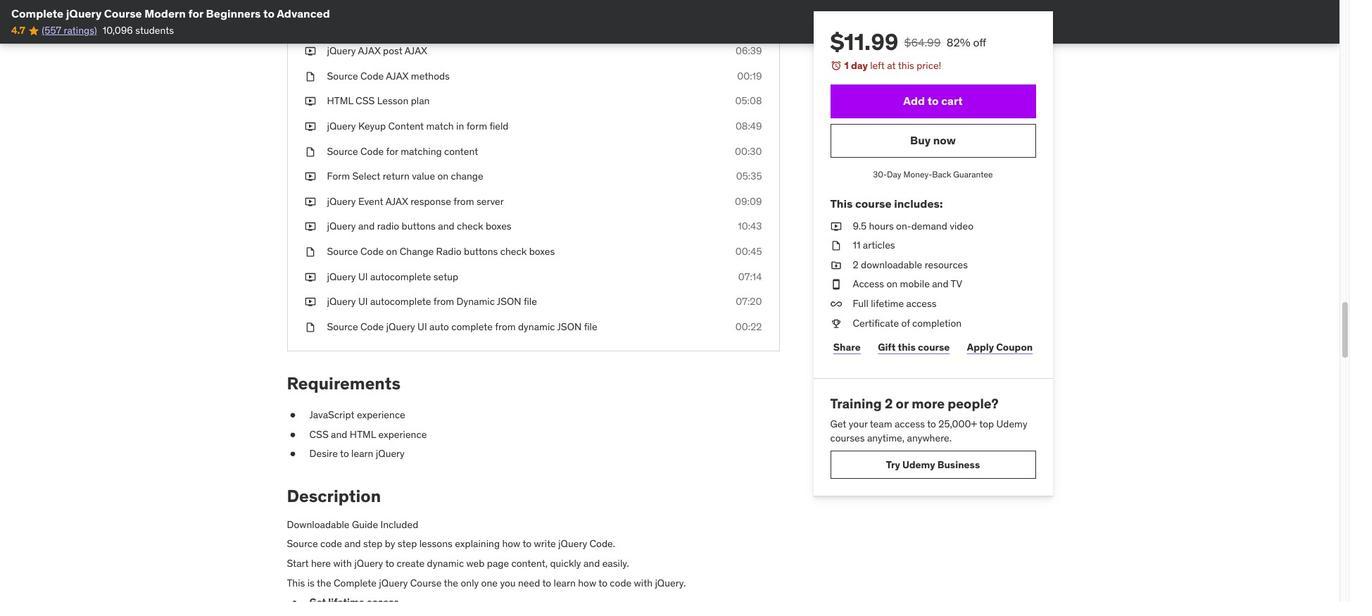 Task type: describe. For each thing, give the bounding box(es) containing it.
9.5 hours on-demand video
[[853, 219, 974, 232]]

form select return value on change
[[327, 170, 484, 183]]

certificate of completion
[[853, 317, 962, 329]]

tv
[[951, 278, 963, 290]]

$11.99 $64.99 82% off
[[831, 27, 987, 56]]

udemy inside "training 2 or more people? get your team access to 25,000+ top udemy courses anytime, anywhere."
[[997, 418, 1028, 430]]

by
[[385, 538, 396, 550]]

1 vertical spatial experience
[[379, 428, 427, 441]]

lesson
[[377, 95, 409, 107]]

people?
[[948, 395, 999, 412]]

0 horizontal spatial file
[[524, 295, 537, 308]]

0 vertical spatial experience
[[357, 409, 406, 421]]

1 the from the left
[[317, 577, 332, 589]]

event
[[358, 195, 384, 208]]

and down javascript
[[331, 428, 348, 441]]

completion
[[913, 317, 962, 329]]

radio
[[436, 245, 462, 258]]

send
[[388, 20, 409, 32]]

to down by
[[386, 557, 395, 570]]

anytime,
[[868, 431, 905, 444]]

more
[[912, 395, 945, 412]]

apply
[[968, 341, 995, 353]]

1 vertical spatial methods
[[411, 70, 450, 82]]

0 vertical spatial complete
[[11, 6, 64, 20]]

0 horizontal spatial on
[[386, 245, 397, 258]]

training 2 or more people? get your team access to 25,000+ top udemy courses anytime, anywhere.
[[831, 395, 1028, 444]]

0 horizontal spatial json
[[497, 295, 522, 308]]

post
[[383, 45, 403, 57]]

alarm image
[[831, 60, 842, 71]]

course inside downloadable guide included source code and step by step lessons explaining how to write jquery code. start here with jquery to create dynamic web page content, quickly and easily. this is the complete jquery course the only one you need to learn how to code with jquery.
[[410, 577, 442, 589]]

at
[[888, 59, 896, 72]]

downloadable
[[861, 258, 923, 271]]

1 vertical spatial file
[[584, 320, 598, 333]]

2 inside "training 2 or more people? get your team access to 25,000+ top udemy courses anytime, anywhere."
[[885, 395, 893, 412]]

advanced
[[277, 6, 330, 20]]

source code ajax methods
[[327, 70, 450, 82]]

try
[[887, 458, 901, 471]]

0 vertical spatial 2
[[853, 258, 859, 271]]

00:22
[[736, 320, 762, 333]]

courses
[[831, 431, 865, 444]]

0 vertical spatial methods
[[465, 20, 504, 32]]

0 horizontal spatial how
[[502, 538, 521, 550]]

2 vertical spatial ui
[[418, 320, 427, 333]]

create
[[397, 557, 425, 570]]

easily.
[[603, 557, 630, 570]]

0 horizontal spatial css
[[310, 428, 329, 441]]

full
[[853, 297, 869, 310]]

09:09
[[735, 195, 762, 208]]

source for source code for matching content
[[327, 145, 358, 158]]

you
[[500, 577, 516, 589]]

javascript experience
[[310, 409, 406, 421]]

students
[[135, 24, 174, 37]]

access on mobile and tv
[[853, 278, 963, 290]]

0 horizontal spatial check
[[457, 220, 484, 233]]

keyup
[[358, 120, 386, 132]]

field
[[490, 120, 509, 132]]

desire
[[310, 448, 338, 460]]

demand
[[912, 219, 948, 232]]

data
[[412, 20, 431, 32]]

buy now button
[[831, 124, 1036, 157]]

07:14
[[739, 270, 762, 283]]

back
[[933, 169, 952, 179]]

mobile
[[901, 278, 930, 290]]

off
[[974, 35, 987, 49]]

your
[[849, 418, 868, 430]]

ui for jquery ui autocomplete setup
[[358, 270, 368, 283]]

1 vertical spatial boxes
[[529, 245, 555, 258]]

match
[[427, 120, 454, 132]]

code for on
[[361, 245, 384, 258]]

05:35
[[737, 170, 762, 183]]

code for jquery
[[361, 320, 384, 333]]

share
[[834, 341, 861, 353]]

radio
[[377, 220, 400, 233]]

complete jquery course modern for beginners to advanced
[[11, 6, 330, 20]]

gift
[[878, 341, 896, 353]]

autocomplete for from
[[370, 295, 431, 308]]

and left tv at the right top of the page
[[933, 278, 949, 290]]

1 vertical spatial from
[[434, 295, 454, 308]]

of
[[902, 317, 911, 329]]

form
[[467, 120, 487, 132]]

try udemy business link
[[831, 451, 1036, 479]]

9.5
[[853, 219, 867, 232]]

select
[[353, 170, 381, 183]]

lifetime
[[871, 297, 905, 310]]

1 vertical spatial html
[[350, 428, 376, 441]]

day
[[852, 59, 868, 72]]

team
[[870, 418, 893, 430]]

source inside downloadable guide included source code and step by step lessons explaining how to write jquery code. start here with jquery to create dynamic web page content, quickly and easily. this is the complete jquery course the only one you need to learn how to code with jquery.
[[287, 538, 318, 550]]

jquery.
[[655, 577, 686, 589]]

quickly
[[550, 557, 581, 570]]

00:30
[[735, 145, 762, 158]]

ajax right post
[[405, 45, 428, 57]]

06:39
[[736, 45, 762, 57]]

to inside "training 2 or more people? get your team access to 25,000+ top udemy courses anytime, anywhere."
[[928, 418, 937, 430]]

description
[[287, 485, 381, 507]]

web
[[467, 557, 485, 570]]

source for source code jquery ui auto complete from dynamic json file
[[327, 320, 358, 333]]

ajax down return
[[386, 195, 408, 208]]

1 horizontal spatial code
[[610, 577, 632, 589]]

source for source code ajax methods
[[327, 70, 358, 82]]

jquery ui autocomplete from dynamic json file
[[327, 295, 537, 308]]

10,096 students
[[103, 24, 174, 37]]

30-day money-back guarantee
[[874, 169, 994, 179]]

change
[[451, 170, 484, 183]]

1 step from the left
[[363, 538, 383, 550]]

resources
[[925, 258, 969, 271]]

0 horizontal spatial learn
[[352, 448, 374, 460]]

0 horizontal spatial for
[[188, 6, 204, 20]]

apply coupon button
[[965, 333, 1036, 361]]

code for for
[[361, 145, 384, 158]]

00:45
[[736, 245, 762, 258]]

and right get
[[369, 20, 386, 32]]

jquery event ajax response from server
[[327, 195, 504, 208]]

change
[[400, 245, 434, 258]]

0 horizontal spatial with
[[333, 557, 352, 570]]

and down code.
[[584, 557, 600, 570]]

1 this from the top
[[899, 59, 915, 72]]

requirements
[[287, 373, 401, 395]]

get
[[352, 20, 367, 32]]

top
[[980, 418, 995, 430]]

jquery keyup content match in form field
[[327, 120, 509, 132]]



Task type: locate. For each thing, give the bounding box(es) containing it.
auto
[[430, 320, 449, 333]]

experience up "css and html experience"
[[357, 409, 406, 421]]

business
[[938, 458, 981, 471]]

1 vertical spatial learn
[[554, 577, 576, 589]]

code
[[321, 538, 342, 550], [610, 577, 632, 589]]

0 vertical spatial autocomplete
[[370, 270, 431, 283]]

for up return
[[386, 145, 398, 158]]

to left advanced
[[263, 6, 275, 20]]

0 vertical spatial file
[[524, 295, 537, 308]]

1 vertical spatial code
[[610, 577, 632, 589]]

explaining
[[455, 538, 500, 550]]

1 vertical spatial udemy
[[903, 458, 936, 471]]

need
[[518, 577, 540, 589]]

access down or
[[895, 418, 926, 430]]

0 vertical spatial with
[[333, 557, 352, 570]]

complete right 'is'
[[334, 577, 377, 589]]

1 vertical spatial how
[[578, 577, 597, 589]]

1 horizontal spatial this
[[831, 197, 853, 211]]

1 horizontal spatial dynamic
[[518, 320, 555, 333]]

ajax left get
[[327, 20, 350, 32]]

1 horizontal spatial how
[[578, 577, 597, 589]]

learn inside downloadable guide included source code and step by step lessons explaining how to write jquery code. start here with jquery to create dynamic web page content, quickly and easily. this is the complete jquery course the only one you need to learn how to code with jquery.
[[554, 577, 576, 589]]

the
[[317, 577, 332, 589], [444, 577, 459, 589]]

0 vertical spatial on
[[438, 170, 449, 183]]

4.7
[[11, 24, 25, 37]]

1 horizontal spatial complete
[[334, 577, 377, 589]]

0 horizontal spatial dynamic
[[427, 557, 464, 570]]

xsmall image
[[305, 45, 316, 58], [305, 95, 316, 109], [305, 145, 316, 159], [305, 170, 316, 184], [831, 219, 842, 233], [831, 239, 842, 253], [305, 295, 316, 309], [831, 297, 842, 311], [305, 320, 316, 334], [287, 409, 298, 422], [287, 448, 298, 461]]

to left write
[[523, 538, 532, 550]]

1 vertical spatial for
[[386, 145, 398, 158]]

source code for matching content
[[327, 145, 478, 158]]

and up radio
[[438, 220, 455, 233]]

11 articles
[[853, 239, 896, 252]]

0 vertical spatial check
[[457, 220, 484, 233]]

dynamic right 'complete'
[[518, 320, 555, 333]]

guide
[[352, 518, 378, 531]]

0 vertical spatial json
[[497, 295, 522, 308]]

the left only on the left bottom
[[444, 577, 459, 589]]

autocomplete
[[370, 270, 431, 283], [370, 295, 431, 308]]

add to cart button
[[831, 84, 1036, 118]]

anywhere.
[[908, 431, 952, 444]]

2 horizontal spatial on
[[887, 278, 898, 290]]

source up requirements
[[327, 320, 358, 333]]

1 horizontal spatial 2
[[885, 395, 893, 412]]

matching
[[401, 145, 442, 158]]

code down radio
[[361, 245, 384, 258]]

05:08
[[736, 95, 762, 107]]

udemy
[[997, 418, 1028, 430], [903, 458, 936, 471]]

1 horizontal spatial udemy
[[997, 418, 1028, 430]]

1 vertical spatial this
[[287, 577, 305, 589]]

1 autocomplete from the top
[[370, 270, 431, 283]]

1 horizontal spatial course
[[410, 577, 442, 589]]

ajax up lesson
[[386, 70, 409, 82]]

2 autocomplete from the top
[[370, 295, 431, 308]]

0 vertical spatial learn
[[352, 448, 374, 460]]

from right 'complete'
[[495, 320, 516, 333]]

learn down quickly in the bottom left of the page
[[554, 577, 576, 589]]

to up anywhere.
[[928, 418, 937, 430]]

course up 10,096
[[104, 6, 142, 20]]

dynamic down lessons
[[427, 557, 464, 570]]

udemy right top in the bottom right of the page
[[997, 418, 1028, 430]]

this inside downloadable guide included source code and step by step lessons explaining how to write jquery code. start here with jquery to create dynamic web page content, quickly and easily. this is the complete jquery course the only one you need to learn how to code with jquery.
[[287, 577, 305, 589]]

this
[[899, 59, 915, 72], [898, 341, 916, 353]]

1 vertical spatial course
[[919, 341, 950, 353]]

to down easily.
[[599, 577, 608, 589]]

check
[[457, 220, 484, 233], [501, 245, 527, 258]]

0 vertical spatial this
[[899, 59, 915, 72]]

course down completion
[[919, 341, 950, 353]]

add to cart
[[904, 94, 963, 108]]

with
[[333, 557, 352, 570], [634, 577, 653, 589]]

value
[[412, 170, 435, 183]]

1 horizontal spatial css
[[356, 95, 375, 107]]

buttons up the change
[[402, 220, 436, 233]]

1 horizontal spatial check
[[501, 245, 527, 258]]

apply coupon
[[968, 341, 1033, 353]]

from down change
[[454, 195, 474, 208]]

0 horizontal spatial this
[[287, 577, 305, 589]]

get
[[831, 418, 847, 430]]

access
[[853, 278, 885, 290]]

gift this course
[[878, 341, 950, 353]]

how
[[502, 538, 521, 550], [578, 577, 597, 589]]

0 vertical spatial css
[[356, 95, 375, 107]]

to inside button
[[928, 94, 939, 108]]

0 horizontal spatial methods
[[411, 70, 450, 82]]

0 horizontal spatial the
[[317, 577, 332, 589]]

ratings)
[[64, 24, 97, 37]]

from down the setup
[[434, 295, 454, 308]]

money-
[[904, 169, 933, 179]]

with left jquery. on the bottom
[[634, 577, 653, 589]]

source up jquery ui autocomplete setup
[[327, 245, 358, 258]]

with right here
[[333, 557, 352, 570]]

code down easily.
[[610, 577, 632, 589]]

html down the javascript experience
[[350, 428, 376, 441]]

from
[[454, 195, 474, 208], [434, 295, 454, 308], [495, 320, 516, 333]]

0 horizontal spatial course
[[856, 197, 892, 211]]

1 horizontal spatial on
[[438, 170, 449, 183]]

buttons
[[402, 220, 436, 233], [464, 245, 498, 258]]

for right modern
[[188, 6, 204, 20]]

to right desire
[[340, 448, 349, 460]]

$64.99
[[905, 35, 941, 49]]

1 horizontal spatial the
[[444, 577, 459, 589]]

4 code from the top
[[361, 320, 384, 333]]

and left radio
[[358, 220, 375, 233]]

jquery and radio buttons and check boxes
[[327, 220, 512, 233]]

to left 'cart'
[[928, 94, 939, 108]]

this right at
[[899, 59, 915, 72]]

here
[[311, 557, 331, 570]]

code down keyup
[[361, 145, 384, 158]]

one
[[481, 577, 498, 589]]

1 vertical spatial with
[[634, 577, 653, 589]]

dynamic inside downloadable guide included source code and step by step lessons explaining how to write jquery code. start here with jquery to create dynamic web page content, quickly and easily. this is the complete jquery course the only one you need to learn how to code with jquery.
[[427, 557, 464, 570]]

response
[[411, 195, 451, 208]]

0 vertical spatial course
[[856, 197, 892, 211]]

1 horizontal spatial boxes
[[529, 245, 555, 258]]

2 code from the top
[[361, 145, 384, 158]]

is
[[308, 577, 315, 589]]

25,000+
[[939, 418, 978, 430]]

0 horizontal spatial step
[[363, 538, 383, 550]]

autocomplete down jquery ui autocomplete setup
[[370, 295, 431, 308]]

access inside "training 2 or more people? get your team access to 25,000+ top udemy courses anytime, anywhere."
[[895, 418, 926, 430]]

1 vertical spatial access
[[895, 418, 926, 430]]

1 vertical spatial on
[[386, 245, 397, 258]]

0 horizontal spatial course
[[104, 6, 142, 20]]

code down jquery ui autocomplete setup
[[361, 320, 384, 333]]

content
[[444, 145, 478, 158]]

0 horizontal spatial udemy
[[903, 458, 936, 471]]

guarantee
[[954, 169, 994, 179]]

10,096
[[103, 24, 133, 37]]

1 day left at this price!
[[845, 59, 942, 72]]

0 vertical spatial udemy
[[997, 418, 1028, 430]]

source up start
[[287, 538, 318, 550]]

price!
[[917, 59, 942, 72]]

0 vertical spatial buttons
[[402, 220, 436, 233]]

1 horizontal spatial json
[[557, 320, 582, 333]]

ui
[[358, 270, 368, 283], [358, 295, 368, 308], [418, 320, 427, 333]]

source up 'form'
[[327, 145, 358, 158]]

on-
[[897, 219, 912, 232]]

html left lesson
[[327, 95, 353, 107]]

on right the value
[[438, 170, 449, 183]]

0 vertical spatial code
[[321, 538, 342, 550]]

0 vertical spatial html
[[327, 95, 353, 107]]

step right by
[[398, 538, 417, 550]]

and down guide
[[345, 538, 361, 550]]

access down the mobile
[[907, 297, 937, 310]]

11
[[853, 239, 861, 252]]

complete inside downloadable guide included source code and step by step lessons explaining how to write jquery code. start here with jquery to create dynamic web page content, quickly and easily. this is the complete jquery course the only one you need to learn how to code with jquery.
[[334, 577, 377, 589]]

code up here
[[321, 538, 342, 550]]

plan
[[411, 95, 430, 107]]

json
[[497, 295, 522, 308], [557, 320, 582, 333]]

0 horizontal spatial boxes
[[486, 220, 512, 233]]

write
[[534, 538, 556, 550]]

xsmall image
[[305, 20, 316, 33], [305, 70, 316, 83], [305, 120, 316, 134], [305, 195, 316, 209], [305, 220, 316, 234], [305, 245, 316, 259], [831, 258, 842, 272], [305, 270, 316, 284], [831, 278, 842, 292], [831, 317, 842, 330], [287, 428, 298, 442]]

course down create
[[410, 577, 442, 589]]

1 vertical spatial buttons
[[464, 245, 498, 258]]

to right need
[[543, 577, 552, 589]]

1 vertical spatial dynamic
[[427, 557, 464, 570]]

try udemy business
[[887, 458, 981, 471]]

1 horizontal spatial buttons
[[464, 245, 498, 258]]

0 horizontal spatial code
[[321, 538, 342, 550]]

source
[[327, 70, 358, 82], [327, 145, 358, 158], [327, 245, 358, 258], [327, 320, 358, 333], [287, 538, 318, 550]]

2 vertical spatial from
[[495, 320, 516, 333]]

2 vertical spatial on
[[887, 278, 898, 290]]

2 left or
[[885, 395, 893, 412]]

0 horizontal spatial 2
[[853, 258, 859, 271]]

ui for jquery ui autocomplete from dynamic json file
[[358, 295, 368, 308]]

3 code from the top
[[361, 245, 384, 258]]

code down jquery ajax post ajax
[[361, 70, 384, 82]]

1 vertical spatial 2
[[885, 395, 893, 412]]

how down quickly in the bottom left of the page
[[578, 577, 597, 589]]

code for ajax
[[361, 70, 384, 82]]

0 vertical spatial for
[[188, 6, 204, 20]]

certificate
[[853, 317, 900, 329]]

on left the change
[[386, 245, 397, 258]]

includes:
[[895, 197, 943, 211]]

$11.99
[[831, 27, 899, 56]]

2 downloadable resources
[[853, 258, 969, 271]]

code.
[[590, 538, 616, 550]]

coupon
[[997, 341, 1033, 353]]

1 horizontal spatial file
[[584, 320, 598, 333]]

0 horizontal spatial buttons
[[402, 220, 436, 233]]

setup
[[434, 270, 459, 283]]

1 vertical spatial autocomplete
[[370, 295, 431, 308]]

2 down 11
[[853, 258, 859, 271]]

how up "page"
[[502, 538, 521, 550]]

1 vertical spatial check
[[501, 245, 527, 258]]

cart
[[942, 94, 963, 108]]

00:19
[[738, 70, 762, 82]]

0 vertical spatial from
[[454, 195, 474, 208]]

source down jquery ajax post ajax
[[327, 70, 358, 82]]

0 vertical spatial ui
[[358, 270, 368, 283]]

1 code from the top
[[361, 70, 384, 82]]

lessons
[[420, 538, 453, 550]]

experience down the javascript experience
[[379, 428, 427, 441]]

dynamic
[[518, 320, 555, 333], [427, 557, 464, 570]]

downloadable guide included source code and step by step lessons explaining how to write jquery code. start here with jquery to create dynamic web page content, quickly and easily. this is the complete jquery course the only one you need to learn how to code with jquery.
[[287, 518, 686, 589]]

1 horizontal spatial with
[[634, 577, 653, 589]]

or
[[896, 395, 909, 412]]

buttons right radio
[[464, 245, 498, 258]]

1 horizontal spatial course
[[919, 341, 950, 353]]

on down the downloadable
[[887, 278, 898, 290]]

2 the from the left
[[444, 577, 459, 589]]

1 vertical spatial css
[[310, 428, 329, 441]]

course up hours
[[856, 197, 892, 211]]

0 vertical spatial how
[[502, 538, 521, 550]]

dynamic
[[457, 295, 495, 308]]

this right gift
[[898, 341, 916, 353]]

in
[[456, 120, 464, 132]]

0 horizontal spatial complete
[[11, 6, 64, 20]]

html css lesson plan
[[327, 95, 430, 107]]

css and html experience
[[310, 428, 427, 441]]

methods up 'plan'
[[411, 70, 450, 82]]

1 horizontal spatial methods
[[465, 20, 504, 32]]

0 vertical spatial boxes
[[486, 220, 512, 233]]

learn down "css and html experience"
[[352, 448, 374, 460]]

left
[[871, 59, 885, 72]]

2 this from the top
[[898, 341, 916, 353]]

1 horizontal spatial step
[[398, 538, 417, 550]]

07:20
[[736, 295, 762, 308]]

0 vertical spatial this
[[831, 197, 853, 211]]

0 vertical spatial access
[[907, 297, 937, 310]]

1 vertical spatial complete
[[334, 577, 377, 589]]

1 vertical spatial json
[[557, 320, 582, 333]]

return
[[383, 170, 410, 183]]

1 horizontal spatial for
[[386, 145, 398, 158]]

1 horizontal spatial learn
[[554, 577, 576, 589]]

autocomplete for setup
[[370, 270, 431, 283]]

0 vertical spatial dynamic
[[518, 320, 555, 333]]

autocomplete down the change
[[370, 270, 431, 283]]

the right 'is'
[[317, 577, 332, 589]]

1 vertical spatial course
[[410, 577, 442, 589]]

on
[[438, 170, 449, 183], [386, 245, 397, 258], [887, 278, 898, 290]]

source code on change radio buttons check boxes
[[327, 245, 555, 258]]

source for source code on change radio buttons check boxes
[[327, 245, 358, 258]]

methods right data
[[465, 20, 504, 32]]

video
[[950, 219, 974, 232]]

content
[[388, 120, 424, 132]]

css up desire
[[310, 428, 329, 441]]

css up keyup
[[356, 95, 375, 107]]

1 vertical spatial ui
[[358, 295, 368, 308]]

buy
[[911, 133, 931, 147]]

complete up (557
[[11, 6, 64, 20]]

10:43
[[738, 220, 762, 233]]

udemy right try
[[903, 458, 936, 471]]

step left by
[[363, 538, 383, 550]]

2 step from the left
[[398, 538, 417, 550]]

ajax left post
[[358, 45, 381, 57]]



Task type: vqa. For each thing, say whether or not it's contained in the screenshot.


